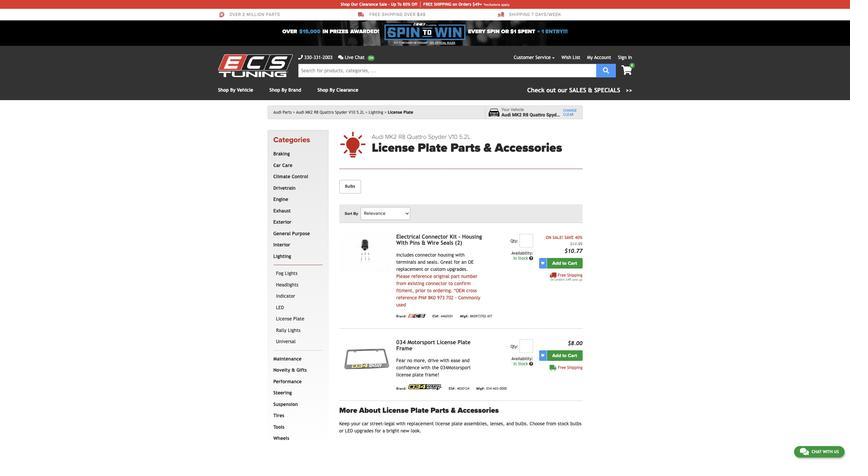 Task type: describe. For each thing, give the bounding box(es) containing it.
engine link
[[272, 194, 321, 205]]

comments image
[[800, 447, 809, 456]]

to down part
[[449, 281, 453, 286]]

used
[[396, 302, 406, 308]]

sales
[[570, 87, 587, 94]]

commonly
[[458, 295, 481, 300]]

clearance for by
[[337, 87, 359, 93]]

v10 for audi mk2 r8 quattro spyder v10 5.2l
[[349, 110, 355, 115]]

audi for audi mk2 r8 quattro spyder v10 5.2l license plate parts & accessories
[[372, 133, 384, 141]]

interior
[[273, 242, 290, 248]]

wish list link
[[562, 55, 581, 60]]

wire
[[427, 240, 439, 246]]

category navigation element
[[268, 130, 329, 450]]

add to cart for add to wish list image
[[553, 353, 577, 358]]

climate
[[273, 174, 290, 179]]

shop for shop by vehicle
[[218, 87, 229, 93]]

with inside chat with us link
[[823, 450, 833, 454]]

ease
[[451, 358, 461, 363]]

confirm
[[455, 281, 471, 286]]

1 vertical spatial lighting link
[[272, 251, 321, 262]]

sort by
[[345, 211, 358, 216]]

shipping 7 days/week link
[[498, 12, 561, 18]]

mk2 for audi mk2 r8 quattro spyder v10 5.2l
[[306, 110, 313, 115]]

in for on sale!                         save 40%
[[514, 256, 517, 261]]

shop our clearance sale - up to 80% off
[[341, 2, 418, 7]]

0 vertical spatial shipping
[[509, 12, 530, 17]]

qty: for electrical connector kit - housing with pins & wire seals (2)
[[511, 239, 519, 243]]

shipping 7 days/week
[[509, 12, 561, 17]]

ecs - corporate logo image
[[408, 314, 426, 318]]

by for brand
[[282, 87, 287, 93]]

pn#
[[419, 295, 427, 300]]

a
[[383, 428, 385, 434]]

steering link
[[272, 388, 321, 399]]

no purchase necessary. see official rules .
[[394, 41, 456, 44]]

seals.
[[427, 259, 439, 265]]

sign
[[618, 55, 627, 60]]

over $15,000 in prizes
[[282, 28, 349, 35]]

phone image
[[298, 55, 303, 60]]

quattro for audi mk2 r8 quattro spyder v10 5.2l license plate parts & accessories
[[407, 133, 427, 141]]

ordering.
[[433, 288, 453, 293]]

question circle image for $8.00
[[529, 362, 534, 366]]

mfg#: for electrical connector kit - housing with pins & wire seals (2)
[[460, 315, 469, 318]]

shop by vehicle link
[[218, 87, 253, 93]]

add for add to wish list icon
[[553, 260, 561, 266]]

$15,000
[[299, 28, 321, 35]]

0 vertical spatial vehicle
[[237, 87, 253, 93]]

maintenance link
[[272, 353, 321, 365]]

$49 inside free shipping on orders $49 and up
[[566, 278, 571, 281]]

bulbs
[[345, 184, 355, 189]]

car
[[273, 163, 281, 168]]

live chat
[[345, 55, 365, 60]]

free
[[423, 2, 433, 7]]

over 2 million parts
[[230, 12, 280, 17]]

- inside 'electrical connector kit - housing with pins & wire seals (2)'
[[459, 233, 461, 240]]

over 2 million parts link
[[218, 12, 280, 18]]

availability: for on sale!                         save 40%
[[512, 251, 534, 256]]

1
[[542, 28, 544, 35]]

comments image
[[338, 55, 344, 60]]

0
[[631, 63, 633, 67]]

free for free shipping on orders $49 and up
[[558, 273, 566, 278]]

orders
[[556, 278, 565, 281]]

for inside keep your car street-legal with replacement license plate assemblies, lenses, and bulbs. choose from stock bulbs or led upgrades for a bright new look.
[[375, 428, 381, 434]]

license inside keep your car street-legal with replacement license plate assemblies, lenses, and bulbs. choose from stock bulbs or led upgrades for a bright new look.
[[436, 421, 450, 426]]

exhaust link
[[272, 205, 321, 217]]

license inside audi mk2 r8 quattro spyder v10 5.2l license plate parts & accessories
[[372, 141, 415, 155]]

save
[[565, 235, 574, 240]]

assemblies,
[[464, 421, 489, 426]]

customer service
[[514, 55, 551, 60]]

brand: for 034 motorsport license plate frame
[[396, 387, 407, 391]]

shipping for free shipping
[[567, 365, 583, 370]]

purpose
[[292, 231, 310, 236]]

and inside fear no more, drive with ease and confidence with the 034motorsport license plate frame!
[[462, 358, 470, 363]]

spyder inside your vehicle audi mk2 r8 quattro spyder v10 5.2l
[[547, 112, 561, 117]]

suspension
[[273, 402, 298, 407]]

with
[[396, 240, 408, 246]]

or inside includes connector housing with terminals and seals. great for an oe replacement or custom upgrades. please reference original part number from existing connector to confirm fitment, prior to ordering. *oem cross reference pn# 8k0 973 702 - commonly used
[[425, 266, 429, 272]]

by right sort
[[354, 211, 358, 216]]

or inside keep your car street-legal with replacement license plate assemblies, lenses, and bulbs. choose from stock bulbs or led upgrades for a bright new look.
[[339, 428, 344, 434]]

rally lights link
[[275, 325, 321, 336]]

wheels
[[273, 436, 289, 441]]

1 horizontal spatial lighting link
[[369, 110, 387, 115]]

oe
[[468, 259, 474, 265]]

cart for add to cart button related to add to wish list image
[[568, 353, 577, 358]]

spent
[[518, 28, 536, 35]]

*oem
[[454, 288, 465, 293]]

over for over $15,000 in prizes
[[282, 28, 297, 35]]

care
[[282, 163, 293, 168]]

control
[[292, 174, 308, 179]]

parts
[[266, 12, 280, 17]]

led inside keep your car street-legal with replacement license plate assemblies, lenses, and bulbs. choose from stock bulbs or led upgrades for a bright new look.
[[345, 428, 353, 434]]

0 horizontal spatial $49
[[417, 12, 426, 17]]

account
[[595, 55, 612, 60]]

in for $8.00
[[514, 362, 517, 366]]

wish list
[[562, 55, 581, 60]]

0 vertical spatial chat
[[355, 55, 365, 60]]

and inside includes connector housing with terminals and seals. great for an oe replacement or custom upgrades. please reference original part number from existing connector to confirm fitment, prior to ordering. *oem cross reference pn# 8k0 973 702 - commonly used
[[418, 259, 426, 265]]

sign in link
[[618, 55, 632, 60]]

lighting for right lighting link
[[369, 110, 383, 115]]

0 vertical spatial or
[[501, 28, 509, 35]]

free for free shipping over $49
[[370, 12, 381, 17]]

housing
[[462, 233, 482, 240]]

bright
[[387, 428, 399, 434]]

for inside includes connector housing with terminals and seals. great for an oe replacement or custom upgrades. please reference original part number from existing connector to confirm fitment, prior to ordering. *oem cross reference pn# 8k0 973 702 - commonly used
[[454, 259, 460, 265]]

sales & specials
[[570, 87, 621, 94]]

engine
[[273, 197, 288, 202]]

sign in
[[618, 55, 632, 60]]

electrical connector kit - housing with pins & wire seals (2) link
[[396, 233, 482, 246]]

quattro inside your vehicle audi mk2 r8 quattro spyder v10 5.2l
[[530, 112, 545, 117]]

shop for shop by clearance
[[318, 87, 328, 93]]

purchase
[[399, 41, 413, 44]]

license inside fear no more, drive with ease and confidence with the 034motorsport license plate frame!
[[396, 372, 411, 377]]

braking link
[[272, 148, 321, 160]]

ecs tuning 'spin to win' contest logo image
[[385, 23, 466, 40]]

to up free shipping on orders $49 and up
[[563, 260, 567, 266]]

shopping cart image
[[622, 66, 632, 75]]

add to wish list image
[[541, 262, 545, 265]]

v10 for audi mk2 r8 quattro spyder v10 5.2l license plate parts & accessories
[[449, 133, 458, 141]]

with down more, at the bottom
[[421, 365, 431, 370]]

novelty & gifts
[[273, 367, 307, 373]]

replacement inside includes connector housing with terminals and seals. great for an oe replacement or custom upgrades. please reference original part number from existing connector to confirm fitment, prior to ordering. *oem cross reference pn# 8k0 973 702 - commonly used
[[396, 266, 423, 272]]

on
[[546, 235, 552, 240]]

r8 for audi mk2 r8 quattro spyder v10 5.2l
[[314, 110, 319, 115]]

on sale!                         save 40% $17.99 $10.77
[[546, 235, 583, 254]]

r8 inside your vehicle audi mk2 r8 quattro spyder v10 5.2l
[[523, 112, 529, 117]]

free shipping over $49 link
[[358, 12, 426, 18]]

331-
[[314, 55, 323, 60]]

cart for add to cart button related to add to wish list icon
[[568, 260, 577, 266]]

1 vertical spatial reference
[[396, 295, 417, 300]]

exterior
[[273, 219, 292, 225]]

0 vertical spatial on
[[453, 2, 458, 7]]

please
[[396, 274, 410, 279]]

pins
[[410, 240, 420, 246]]

034motorsport - corporate logo image
[[408, 384, 442, 390]]

ping
[[443, 2, 452, 7]]

5.2l inside your vehicle audi mk2 r8 quattro spyder v10 5.2l
[[572, 112, 581, 117]]

chat with us
[[812, 450, 839, 454]]

stock for $8.00
[[518, 362, 528, 366]]

es#: for kit
[[433, 315, 440, 318]]

shop for shop by brand
[[270, 87, 280, 93]]

1 vertical spatial accessories
[[458, 406, 499, 415]]

clear
[[564, 112, 574, 116]]

our
[[351, 2, 358, 7]]

maintenance
[[273, 356, 302, 362]]

in
[[323, 28, 328, 35]]

search image
[[603, 67, 609, 73]]

0 vertical spatial reference
[[412, 274, 432, 279]]

replacement inside keep your car street-legal with replacement license plate assemblies, lenses, and bulbs. choose from stock bulbs or led upgrades for a bright new look.
[[407, 421, 434, 426]]

add to cart button for add to wish list icon
[[547, 258, 583, 268]]

from inside keep your car street-legal with replacement license plate assemblies, lenses, and bulbs. choose from stock bulbs or led upgrades for a bright new look.
[[547, 421, 557, 426]]

rally
[[276, 328, 287, 333]]

frame
[[396, 345, 412, 352]]

& inside audi mk2 r8 quattro spyder v10 5.2l license plate parts & accessories
[[484, 141, 492, 155]]

license plate inside the lighting subcategories element
[[276, 316, 304, 322]]

street-
[[370, 421, 385, 426]]

general purpose link
[[272, 228, 321, 239]]

8k0973702-
[[470, 315, 488, 318]]

mfg#: 034-a03-0000
[[476, 387, 507, 391]]



Task type: locate. For each thing, give the bounding box(es) containing it.
1 vertical spatial qty:
[[511, 344, 519, 349]]

over for over 2 million parts
[[230, 12, 241, 17]]

1 vertical spatial clearance
[[337, 87, 359, 93]]

with up new
[[396, 421, 406, 426]]

1 cart from the top
[[568, 260, 577, 266]]

1 horizontal spatial mfg#:
[[476, 387, 485, 391]]

2 question circle image from the top
[[529, 362, 534, 366]]

2 vertical spatial in
[[514, 362, 517, 366]]

add to cart up free shipping on the bottom right of page
[[553, 353, 577, 358]]

vehicle down the ecs tuning image
[[237, 87, 253, 93]]

free ship ping on orders $49+ *exclusions apply
[[423, 2, 510, 7]]

lighting inside "category navigation" element
[[273, 254, 291, 259]]

es#:
[[433, 315, 440, 318], [449, 387, 456, 391]]

lights for fog lights
[[285, 271, 298, 276]]

5.2l for audi mk2 r8 quattro spyder v10 5.2l
[[357, 110, 364, 115]]

free for free shipping
[[558, 365, 566, 370]]

0 vertical spatial lights
[[285, 271, 298, 276]]

0 horizontal spatial r8
[[314, 110, 319, 115]]

audi inside audi mk2 r8 quattro spyder v10 5.2l license plate parts & accessories
[[372, 133, 384, 141]]

1 vertical spatial free
[[558, 273, 566, 278]]

with inside includes connector housing with terminals and seals. great for an oe replacement or custom upgrades. please reference original part number from existing connector to confirm fitment, prior to ordering. *oem cross reference pn# 8k0 973 702 - commonly used
[[456, 252, 465, 258]]

0 horizontal spatial es#:
[[433, 315, 440, 318]]

0 horizontal spatial vehicle
[[237, 87, 253, 93]]

replacement up look. on the left of the page
[[407, 421, 434, 426]]

ecs tuning image
[[218, 54, 293, 77]]

1 qty: from the top
[[511, 239, 519, 243]]

up
[[391, 2, 396, 7]]

& inside "category navigation" element
[[292, 367, 295, 373]]

=
[[538, 28, 540, 35]]

2 add from the top
[[553, 353, 561, 358]]

- inside includes connector housing with terminals and seals. great for an oe replacement or custom upgrades. please reference original part number from existing connector to confirm fitment, prior to ordering. *oem cross reference pn# 8k0 973 702 - commonly used
[[455, 295, 457, 300]]

1 horizontal spatial spyder
[[428, 133, 447, 141]]

0 horizontal spatial spyder
[[335, 110, 348, 115]]

1 add to cart from the top
[[553, 260, 577, 266]]

1 vertical spatial license
[[436, 421, 450, 426]]

legal
[[385, 421, 395, 426]]

audi inside your vehicle audi mk2 r8 quattro spyder v10 5.2l
[[502, 112, 511, 117]]

mfg#: for 034 motorsport license plate frame
[[476, 387, 485, 391]]

million
[[247, 12, 265, 17]]

by
[[230, 87, 236, 93], [282, 87, 287, 93], [330, 87, 335, 93], [354, 211, 358, 216]]

0 vertical spatial led
[[276, 305, 284, 310]]

and right ease
[[462, 358, 470, 363]]

& inside 'electrical connector kit - housing with pins & wire seals (2)'
[[422, 240, 426, 246]]

over left $15,000
[[282, 28, 297, 35]]

r8 inside audi mk2 r8 quattro spyder v10 5.2l license plate parts & accessories
[[399, 133, 406, 141]]

brand:
[[396, 315, 407, 318], [396, 387, 407, 391]]

drivetrain
[[273, 185, 296, 191]]

lighting for bottommost lighting link
[[273, 254, 291, 259]]

in stock for on sale!                         save 40%
[[514, 256, 529, 261]]

1 vertical spatial $49
[[566, 278, 571, 281]]

live
[[345, 55, 354, 60]]

plate left assemblies,
[[452, 421, 463, 426]]

change
[[564, 108, 577, 112]]

license inside 034 motorsport license plate frame
[[437, 339, 456, 346]]

1 vertical spatial plate
[[452, 421, 463, 426]]

1 horizontal spatial $49
[[566, 278, 571, 281]]

mk2 for audi mk2 r8 quattro spyder v10 5.2l license plate parts & accessories
[[385, 133, 397, 141]]

1 vertical spatial chat
[[812, 450, 822, 454]]

mfg#: left 8k0973702-
[[460, 315, 469, 318]]

2 qty: from the top
[[511, 344, 519, 349]]

reference down fitment,
[[396, 295, 417, 300]]

parts inside audi mk2 r8 quattro spyder v10 5.2l license plate parts & accessories
[[451, 141, 481, 155]]

v10 inside your vehicle audi mk2 r8 quattro spyder v10 5.2l
[[562, 112, 571, 117]]

with inside keep your car street-legal with replacement license plate assemblies, lenses, and bulbs. choose from stock bulbs or led upgrades for a bright new look.
[[396, 421, 406, 426]]

for left the a
[[375, 428, 381, 434]]

chat with us link
[[794, 446, 845, 458]]

tools
[[273, 424, 285, 430]]

2 brand: from the top
[[396, 387, 407, 391]]

add right add to wish list image
[[553, 353, 561, 358]]

1 stock from the top
[[518, 256, 528, 261]]

1 vertical spatial lighting
[[273, 254, 291, 259]]

free shipping over $49
[[370, 12, 426, 17]]

quattro
[[320, 110, 334, 115], [530, 112, 545, 117], [407, 133, 427, 141]]

0 vertical spatial license
[[396, 372, 411, 377]]

0 horizontal spatial chat
[[355, 55, 365, 60]]

1 horizontal spatial or
[[425, 266, 429, 272]]

2 vertical spatial -
[[455, 295, 457, 300]]

electrical
[[396, 233, 420, 240]]

ship
[[434, 2, 443, 7]]

prior
[[416, 288, 426, 293]]

change link
[[564, 108, 577, 112]]

plate inside keep your car street-legal with replacement license plate assemblies, lenses, and bulbs. choose from stock bulbs or led upgrades for a bright new look.
[[452, 421, 463, 426]]

add for add to wish list image
[[553, 353, 561, 358]]

lights down license plate link
[[288, 328, 301, 333]]

0 vertical spatial license plate
[[388, 110, 413, 115]]

quattro inside audi mk2 r8 quattro spyder v10 5.2l license plate parts & accessories
[[407, 133, 427, 141]]

plate down confidence
[[413, 372, 424, 377]]

1 vertical spatial add to cart button
[[547, 350, 583, 361]]

1 question circle image from the top
[[529, 256, 534, 260]]

1 horizontal spatial clearance
[[359, 2, 378, 7]]

2 vertical spatial free
[[558, 365, 566, 370]]

audi for audi parts
[[273, 110, 282, 115]]

0 vertical spatial brand:
[[396, 315, 407, 318]]

connector
[[422, 233, 448, 240]]

1 vertical spatial add
[[553, 353, 561, 358]]

kit
[[488, 315, 493, 318]]

0 horizontal spatial lighting
[[273, 254, 291, 259]]

0 horizontal spatial led
[[276, 305, 284, 310]]

by down the ecs tuning image
[[230, 87, 236, 93]]

confidence
[[396, 365, 420, 370]]

my account
[[588, 55, 612, 60]]

1 horizontal spatial vehicle
[[511, 107, 524, 112]]

0 vertical spatial -
[[389, 2, 390, 7]]

2
[[243, 12, 245, 17]]

es#: left 4020124
[[449, 387, 456, 391]]

shipping inside free shipping on orders $49 and up
[[567, 273, 583, 278]]

4460501
[[441, 315, 453, 318]]

performance
[[273, 379, 302, 384]]

0 horizontal spatial mk2
[[306, 110, 313, 115]]

vehicle inside your vehicle audi mk2 r8 quattro spyder v10 5.2l
[[511, 107, 524, 112]]

0000
[[500, 387, 507, 391]]

1 in stock from the top
[[514, 256, 529, 261]]

mfg#: left the 034-
[[476, 387, 485, 391]]

plate inside 034 motorsport license plate frame
[[458, 339, 471, 346]]

universal link
[[275, 336, 321, 348]]

see official rules link
[[430, 41, 455, 45]]

stock for on sale!                         save 40%
[[518, 256, 528, 261]]

0 horizontal spatial -
[[389, 2, 390, 7]]

license down more about license plate parts & accessories
[[436, 421, 450, 426]]

in stock for $8.00
[[514, 362, 529, 366]]

0 vertical spatial qty:
[[511, 239, 519, 243]]

0 vertical spatial plate
[[413, 372, 424, 377]]

lighting
[[369, 110, 383, 115], [273, 254, 291, 259]]

cart up free shipping on the bottom right of page
[[568, 353, 577, 358]]

us
[[834, 450, 839, 454]]

mk2 inside audi mk2 r8 quattro spyder v10 5.2l license plate parts & accessories
[[385, 133, 397, 141]]

by left brand
[[282, 87, 287, 93]]

1 vertical spatial question circle image
[[529, 362, 534, 366]]

and left up on the bottom of the page
[[572, 278, 578, 281]]

2 horizontal spatial mk2
[[512, 112, 522, 117]]

1 horizontal spatial r8
[[399, 133, 406, 141]]

and left seals.
[[418, 259, 426, 265]]

kit
[[450, 233, 457, 240]]

1 horizontal spatial license plate
[[388, 110, 413, 115]]

connector down original
[[426, 281, 447, 286]]

add to cart button up free shipping on the bottom right of page
[[547, 350, 583, 361]]

1 vertical spatial in stock
[[514, 362, 529, 366]]

$49
[[417, 12, 426, 17], [566, 278, 571, 281]]

chat right live
[[355, 55, 365, 60]]

cross
[[467, 288, 477, 293]]

mk2 inside your vehicle audi mk2 r8 quattro spyder v10 5.2l
[[512, 112, 522, 117]]

shipping right the "orders"
[[567, 273, 583, 278]]

or down "keep"
[[339, 428, 344, 434]]

lighting subcategories element
[[273, 265, 323, 351]]

car care
[[273, 163, 293, 168]]

add right add to wish list icon
[[553, 260, 561, 266]]

2 horizontal spatial spyder
[[547, 112, 561, 117]]

1 vertical spatial -
[[459, 233, 461, 240]]

0 vertical spatial add
[[553, 260, 561, 266]]

0 horizontal spatial quattro
[[320, 110, 334, 115]]

$49 right over
[[417, 12, 426, 17]]

audi mk2 r8 quattro spyder v10 5.2l license plate parts & accessories
[[372, 133, 562, 155]]

on right 'ping'
[[453, 2, 458, 7]]

to up free shipping on the bottom right of page
[[563, 353, 567, 358]]

brand: down used
[[396, 315, 407, 318]]

Search text field
[[298, 64, 596, 77]]

for
[[454, 259, 460, 265], [375, 428, 381, 434]]

bulbs.
[[516, 421, 529, 426]]

1 add from the top
[[553, 260, 561, 266]]

by up audi mk2 r8 quattro spyder v10 5.2l link
[[330, 87, 335, 93]]

chat
[[355, 55, 365, 60], [812, 450, 822, 454]]

entry!!!
[[546, 28, 568, 35]]

list
[[573, 55, 581, 60]]

None number field
[[520, 234, 534, 247], [520, 339, 534, 353], [520, 234, 534, 247], [520, 339, 534, 353]]

license down confidence
[[396, 372, 411, 377]]

shipping
[[382, 12, 403, 17]]

1 vertical spatial for
[[375, 428, 381, 434]]

0 vertical spatial replacement
[[396, 266, 423, 272]]

question circle image for on sale!                         save 40%
[[529, 256, 534, 260]]

1 brand: from the top
[[396, 315, 407, 318]]

with up an
[[456, 252, 465, 258]]

add to cart
[[553, 260, 577, 266], [553, 353, 577, 358]]

more,
[[414, 358, 427, 363]]

cart down $10.77
[[568, 260, 577, 266]]

car care link
[[272, 160, 321, 171]]

1 vertical spatial parts
[[451, 141, 481, 155]]

2 add to cart button from the top
[[547, 350, 583, 361]]

1 vertical spatial cart
[[568, 353, 577, 358]]

add to cart button up free shipping on orders $49 and up
[[547, 258, 583, 268]]

2 in stock from the top
[[514, 362, 529, 366]]

on inside free shipping on orders $49 and up
[[551, 278, 555, 281]]

1 horizontal spatial from
[[547, 421, 557, 426]]

0 vertical spatial in
[[628, 55, 632, 60]]

connector
[[415, 252, 437, 258], [426, 281, 447, 286]]

my account link
[[588, 55, 612, 60]]

chat right comments icon
[[812, 450, 822, 454]]

keep your car street-legal with replacement license plate assemblies, lenses, and bulbs. choose from stock bulbs or led upgrades for a bright new look.
[[339, 421, 582, 434]]

0 vertical spatial availability:
[[512, 251, 534, 256]]

spyder inside audi mk2 r8 quattro spyder v10 5.2l license plate parts & accessories
[[428, 133, 447, 141]]

spyder for audi mk2 r8 quattro spyder v10 5.2l license plate parts & accessories
[[428, 133, 447, 141]]

1 vertical spatial or
[[425, 266, 429, 272]]

your
[[351, 421, 361, 426]]

2 vertical spatial shipping
[[567, 365, 583, 370]]

1 horizontal spatial parts
[[431, 406, 449, 415]]

0 vertical spatial $49
[[417, 12, 426, 17]]

0 vertical spatial for
[[454, 259, 460, 265]]

lights inside fog lights link
[[285, 271, 298, 276]]

0 vertical spatial in stock
[[514, 256, 529, 261]]

motorsport
[[408, 339, 435, 346]]

2 horizontal spatial 5.2l
[[572, 112, 581, 117]]

more
[[339, 406, 357, 415]]

existing
[[408, 281, 424, 286]]

v10 inside audi mk2 r8 quattro spyder v10 5.2l license plate parts & accessories
[[449, 133, 458, 141]]

brand: down confidence
[[396, 387, 407, 391]]

es#4460501 - 8k0973702-kit - electrical connector kit - housing with pins & wire seals (2) - includes connector housing with terminals and seals. great for an oe replacement or custom upgrades. - ecs - audi volkswagen image
[[339, 234, 391, 273]]

es#: for license
[[449, 387, 456, 391]]

1 horizontal spatial chat
[[812, 450, 822, 454]]

es#: left 4460501
[[433, 315, 440, 318]]

add to cart for add to wish list icon
[[553, 260, 577, 266]]

suspension link
[[272, 399, 321, 410]]

sort
[[345, 211, 352, 216]]

reference up existing
[[412, 274, 432, 279]]

from inside includes connector housing with terminals and seals. great for an oe replacement or custom upgrades. please reference original part number from existing connector to confirm fitment, prior to ordering. *oem cross reference pn# 8k0 973 702 - commonly used
[[396, 281, 407, 286]]

2 horizontal spatial -
[[459, 233, 461, 240]]

1 horizontal spatial on
[[551, 278, 555, 281]]

shipping left 7
[[509, 12, 530, 17]]

qty: for 034 motorsport license plate frame
[[511, 344, 519, 349]]

0 horizontal spatial lighting link
[[272, 251, 321, 262]]

shipping
[[509, 12, 530, 17], [567, 273, 583, 278], [567, 365, 583, 370]]

0 horizontal spatial over
[[230, 12, 241, 17]]

audi for audi mk2 r8 quattro spyder v10 5.2l
[[296, 110, 304, 115]]

1 horizontal spatial -
[[455, 295, 457, 300]]

with left ease
[[440, 358, 450, 363]]

shipping down "$8.00"
[[567, 365, 583, 370]]

shop for shop our clearance sale - up to 80% off
[[341, 2, 350, 7]]

0 vertical spatial question circle image
[[529, 256, 534, 260]]

r8 for audi mk2 r8 quattro spyder v10 5.2l license plate parts & accessories
[[399, 133, 406, 141]]

led down "keep"
[[345, 428, 353, 434]]

1 vertical spatial connector
[[426, 281, 447, 286]]

choose
[[530, 421, 545, 426]]

part
[[451, 274, 460, 279]]

$8.00
[[568, 340, 583, 347]]

by for vehicle
[[230, 87, 236, 93]]

1 vertical spatial license plate
[[276, 316, 304, 322]]

over left 2
[[230, 12, 241, 17]]

with left 'us'
[[823, 450, 833, 454]]

plate inside audi mk2 r8 quattro spyder v10 5.2l license plate parts & accessories
[[418, 141, 448, 155]]

or down seals.
[[425, 266, 429, 272]]

universal
[[276, 339, 296, 344]]

1 horizontal spatial over
[[282, 28, 297, 35]]

0 vertical spatial free
[[370, 12, 381, 17]]

1 horizontal spatial quattro
[[407, 133, 427, 141]]

1 vertical spatial mfg#:
[[476, 387, 485, 391]]

on left the "orders"
[[551, 278, 555, 281]]

lights for rally lights
[[288, 328, 301, 333]]

off
[[412, 2, 418, 7]]

free inside free shipping on orders $49 and up
[[558, 273, 566, 278]]

1 vertical spatial stock
[[518, 362, 528, 366]]

2 cart from the top
[[568, 353, 577, 358]]

.
[[455, 41, 456, 44]]

spyder for audi mk2 r8 quattro spyder v10 5.2l
[[335, 110, 348, 115]]

to
[[398, 2, 402, 7]]

from down please
[[396, 281, 407, 286]]

0 horizontal spatial plate
[[413, 372, 424, 377]]

novelty & gifts link
[[272, 365, 321, 376]]

$49 right the "orders"
[[566, 278, 571, 281]]

led down indicator
[[276, 305, 284, 310]]

vehicle right your
[[511, 107, 524, 112]]

0 vertical spatial add to cart button
[[547, 258, 583, 268]]

climate control link
[[272, 171, 321, 183]]

add to cart up free shipping on orders $49 and up
[[553, 260, 577, 266]]

8k0
[[428, 295, 436, 300]]

1 horizontal spatial for
[[454, 259, 460, 265]]

lights right fog
[[285, 271, 298, 276]]

license inside the lighting subcategories element
[[276, 316, 292, 322]]

0 horizontal spatial mfg#:
[[460, 315, 469, 318]]

1 add to cart button from the top
[[547, 258, 583, 268]]

availability: for $8.00
[[512, 356, 534, 361]]

1 vertical spatial availability:
[[512, 356, 534, 361]]

1 vertical spatial from
[[547, 421, 557, 426]]

quattro for audi mk2 r8 quattro spyder v10 5.2l
[[320, 110, 334, 115]]

1 availability: from the top
[[512, 251, 534, 256]]

2 horizontal spatial or
[[501, 28, 509, 35]]

0 vertical spatial es#:
[[433, 315, 440, 318]]

0 vertical spatial clearance
[[359, 2, 378, 7]]

1 vertical spatial over
[[282, 28, 297, 35]]

plate inside fear no more, drive with ease and confidence with the 034motorsport license plate frame!
[[413, 372, 424, 377]]

replacement down terminals
[[396, 266, 423, 272]]

clearance for our
[[359, 2, 378, 7]]

license plate
[[388, 110, 413, 115], [276, 316, 304, 322]]

number
[[461, 274, 478, 279]]

1 horizontal spatial v10
[[449, 133, 458, 141]]

steering
[[273, 390, 292, 396]]

5.2l inside audi mk2 r8 quattro spyder v10 5.2l license plate parts & accessories
[[459, 133, 471, 141]]

plate inside the lighting subcategories element
[[293, 316, 304, 322]]

brand: for electrical connector kit - housing with pins & wire seals (2)
[[396, 315, 407, 318]]

change clear
[[564, 108, 577, 116]]

to up 8k0
[[427, 288, 432, 293]]

0 horizontal spatial from
[[396, 281, 407, 286]]

and left bulbs.
[[506, 421, 514, 426]]

see
[[430, 41, 435, 44]]

led inside the lighting subcategories element
[[276, 305, 284, 310]]

1 vertical spatial vehicle
[[511, 107, 524, 112]]

0 horizontal spatial 5.2l
[[357, 110, 364, 115]]

new
[[401, 428, 410, 434]]

- left up
[[389, 2, 390, 7]]

spyder
[[335, 110, 348, 115], [547, 112, 561, 117], [428, 133, 447, 141]]

2 horizontal spatial quattro
[[530, 112, 545, 117]]

fog
[[276, 271, 284, 276]]

shipping for free shipping on orders $49 and up
[[567, 273, 583, 278]]

days/week
[[536, 12, 561, 17]]

from left stock on the bottom
[[547, 421, 557, 426]]

connector up seals.
[[415, 252, 437, 258]]

add to cart button for add to wish list image
[[547, 350, 583, 361]]

over
[[230, 12, 241, 17], [282, 28, 297, 35]]

es#4020124 - 034-a03-0000 - 034 motorsport license plate frame  - fear no more, drive with ease and confidence with the 034motorsport license plate frame! - 034motorsport - audi bmw volkswagen mercedes benz mini porsche image
[[339, 339, 391, 378]]

clearance up audi mk2 r8 quattro spyder v10 5.2l link
[[337, 87, 359, 93]]

by for clearance
[[330, 87, 335, 93]]

accessories inside audi mk2 r8 quattro spyder v10 5.2l license plate parts & accessories
[[495, 141, 562, 155]]

2 stock from the top
[[518, 362, 528, 366]]

wish
[[562, 55, 572, 60]]

and inside keep your car street-legal with replacement license plate assemblies, lenses, and bulbs. choose from stock bulbs or led upgrades for a bright new look.
[[506, 421, 514, 426]]

2 availability: from the top
[[512, 356, 534, 361]]

5.2l for audi mk2 r8 quattro spyder v10 5.2l license plate parts & accessories
[[459, 133, 471, 141]]

0 vertical spatial connector
[[415, 252, 437, 258]]

or left $1 on the top of page
[[501, 28, 509, 35]]

0 link
[[616, 63, 635, 76]]

lights inside rally lights link
[[288, 328, 301, 333]]

034 motorsport license plate frame
[[396, 339, 471, 352]]

- right kit
[[459, 233, 461, 240]]

- right 702
[[455, 295, 457, 300]]

cart
[[568, 260, 577, 266], [568, 353, 577, 358]]

add to wish list image
[[541, 354, 545, 357]]

clearance right our
[[359, 2, 378, 7]]

brand
[[289, 87, 301, 93]]

for left an
[[454, 259, 460, 265]]

braking
[[273, 151, 290, 157]]

and inside free shipping on orders $49 and up
[[572, 278, 578, 281]]

0 vertical spatial lighting
[[369, 110, 383, 115]]

question circle image
[[529, 256, 534, 260], [529, 362, 534, 366]]

0 horizontal spatial parts
[[283, 110, 292, 115]]

2 add to cart from the top
[[553, 353, 577, 358]]

0 vertical spatial parts
[[283, 110, 292, 115]]



Task type: vqa. For each thing, say whether or not it's contained in the screenshot.
4th "Ecs Tuning Recommends This Product." image
no



